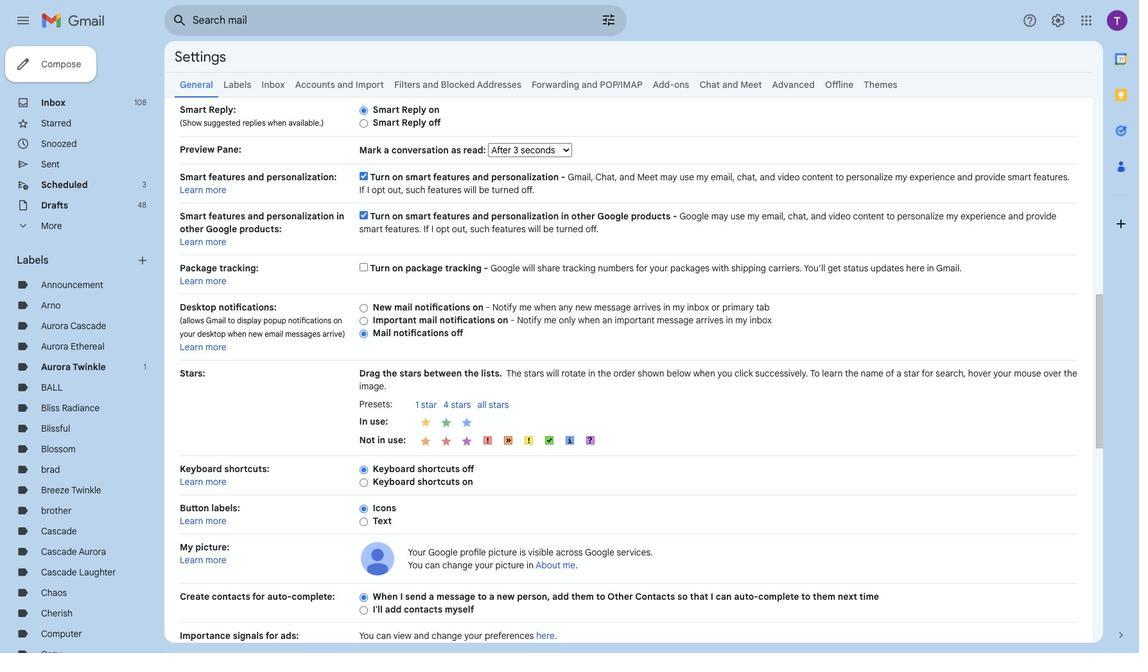 Task type: vqa. For each thing, say whether or not it's contained in the screenshot.
3rd row from the top
no



Task type: describe. For each thing, give the bounding box(es) containing it.
when inside smart reply: (show suggested replies when available.)
[[268, 118, 286, 128]]

for left 'ads:'
[[266, 631, 278, 642]]

Keyboard shortcuts on radio
[[359, 478, 368, 488]]

be inside google may use my email, chat, and video content to personalize my experience and provide smart features. if i opt out, such features will be turned off.
[[543, 223, 554, 235]]

0 horizontal spatial contacts
[[212, 591, 250, 603]]

over
[[1044, 368, 1061, 379]]

gmail image
[[41, 8, 111, 33]]

personalize inside google may use my email, chat, and video content to personalize my experience and provide smart features. if i opt out, such features will be turned off.
[[897, 211, 944, 222]]

ads:
[[280, 631, 299, 642]]

keyboard shortcuts: learn more
[[180, 464, 269, 488]]

keyboard for keyboard shortcuts on
[[373, 476, 415, 488]]

me inside your google profile picture is visible across google services. you can change your picture in about me .
[[563, 560, 575, 571]]

learn inside package tracking: learn more
[[180, 275, 203, 287]]

so
[[677, 591, 688, 603]]

0 vertical spatial arrives
[[633, 302, 661, 313]]

settings image
[[1050, 13, 1066, 28]]

desktop
[[197, 329, 226, 339]]

when
[[373, 591, 398, 603]]

experience inside gmail, chat, and meet may use my email, chat, and video content to personalize my experience and provide smart features. if i opt out, such features will be turned off.
[[910, 171, 955, 183]]

successively.
[[755, 368, 808, 379]]

may inside google may use my email, chat, and video content to personalize my experience and provide smart features. if i opt out, such features will be turned off.
[[711, 211, 728, 222]]

features. inside google may use my email, chat, and video content to personalize my experience and provide smart features. if i opt out, such features will be turned off.
[[385, 223, 421, 235]]

cherish link
[[41, 608, 73, 620]]

0 vertical spatial meet
[[740, 79, 762, 91]]

other
[[607, 591, 633, 603]]

2 horizontal spatial new
[[575, 302, 592, 313]]

mail notifications off
[[373, 327, 463, 339]]

gmail.
[[936, 263, 962, 274]]

0 vertical spatial inbox
[[687, 302, 709, 313]]

aurora ethereal
[[41, 341, 104, 352]]

will inside the stars will rotate in the order shown below when you click successively. to learn the name of a star for search, hover your mouse over the image.
[[546, 368, 559, 379]]

mail
[[373, 327, 391, 339]]

primary
[[722, 302, 754, 313]]

search,
[[936, 368, 966, 379]]

accounts and import link
[[295, 79, 384, 91]]

get
[[828, 263, 841, 274]]

learn
[[822, 368, 843, 379]]

learn inside keyboard shortcuts: learn more
[[180, 476, 203, 488]]

turned inside google may use my email, chat, and video content to personalize my experience and provide smart features. if i opt out, such features will be turned off.
[[556, 223, 583, 235]]

learn more link for smart features and personalization: learn more
[[180, 184, 226, 196]]

use inside google may use my email, chat, and video content to personalize my experience and provide smart features. if i opt out, such features will be turned off.
[[731, 211, 745, 222]]

contacts
[[635, 591, 675, 603]]

1 horizontal spatial arrives
[[696, 315, 724, 326]]

in down primary on the top
[[726, 315, 733, 326]]

you
[[717, 368, 732, 379]]

learn more link for package tracking: learn more
[[180, 275, 226, 287]]

labels:
[[211, 503, 240, 514]]

learn inside my picture: learn more
[[180, 555, 203, 566]]

opt inside gmail, chat, and meet may use my email, chat, and video content to personalize my experience and provide smart features. if i opt out, such features will be turned off.
[[372, 184, 385, 196]]

notify for notify me when any new message arrives in my inbox or primary tab
[[492, 302, 517, 313]]

learn more link for smart features and personalization in other google products: learn more
[[180, 236, 226, 248]]

content inside gmail, chat, and meet may use my email, chat, and video content to personalize my experience and provide smart features. if i opt out, such features will be turned off.
[[802, 171, 833, 183]]

2 vertical spatial new
[[497, 591, 515, 603]]

in right not on the left of the page
[[377, 434, 385, 446]]

4 learn more link from the top
[[180, 342, 226, 353]]

0 horizontal spatial you
[[359, 631, 374, 642]]

108
[[134, 98, 146, 107]]

2 the from the left
[[464, 368, 479, 379]]

0 vertical spatial inbox
[[261, 79, 285, 91]]

chat, inside gmail, chat, and meet may use my email, chat, and video content to personalize my experience and provide smart features. if i opt out, such features will be turned off.
[[737, 171, 758, 183]]

learn more link for button labels: learn more
[[180, 516, 226, 527]]

New mail notifications on radio
[[359, 304, 368, 313]]

will left share
[[522, 263, 535, 274]]

turn on smart features and personalization in other google products -
[[370, 211, 679, 222]]

new inside "desktop notifications: (allows gmail to display popup notifications on your desktop when new email messages arrive) learn more"
[[248, 329, 263, 339]]

you inside your google profile picture is visible across google services. you can change your picture in about me .
[[408, 560, 423, 571]]

features inside the smart features and personalization: learn more
[[208, 171, 245, 183]]

labels for labels 'link'
[[223, 79, 251, 91]]

meet inside gmail, chat, and meet may use my email, chat, and video content to personalize my experience and provide smart features. if i opt out, such features will be turned off.
[[637, 171, 658, 183]]

gmail
[[206, 316, 226, 326]]

me for when
[[519, 302, 532, 313]]

pane:
[[217, 144, 241, 155]]

1 vertical spatial picture
[[495, 560, 524, 571]]

mark a conversation as read:
[[359, 144, 488, 156]]

aurora for aurora ethereal
[[41, 341, 68, 352]]

when left an
[[578, 315, 600, 326]]

google left products
[[597, 211, 629, 222]]

keyboard for keyboard shortcuts: learn more
[[180, 464, 222, 475]]

change inside your google profile picture is visible across google services. you can change your picture in about me .
[[442, 560, 473, 571]]

read:
[[463, 144, 486, 156]]

sent
[[41, 159, 60, 170]]

learn more link for keyboard shortcuts: learn more
[[180, 476, 226, 488]]

i right that
[[711, 591, 713, 603]]

bliss
[[41, 403, 60, 414]]

chat
[[699, 79, 720, 91]]

stars right 4 at bottom left
[[451, 399, 471, 411]]

all
[[477, 399, 487, 411]]

other inside smart features and personalization in other google products: learn more
[[180, 223, 204, 235]]

when inside "desktop notifications: (allows gmail to display popup notifications on your desktop when new email messages arrive) learn more"
[[228, 329, 246, 339]]

drag
[[359, 368, 380, 379]]

forwarding
[[532, 79, 579, 91]]

snoozed link
[[41, 138, 77, 150]]

share
[[537, 263, 560, 274]]

rotate
[[561, 368, 586, 379]]

brother link
[[41, 505, 72, 517]]

in inside the stars will rotate in the order shown below when you click successively. to learn the name of a star for search, hover your mouse over the image.
[[588, 368, 595, 379]]

2 auto- from the left
[[734, 591, 758, 603]]

aurora for aurora twinkle
[[41, 361, 71, 373]]

smart for smart features and personalization in other google products: learn more
[[180, 211, 206, 222]]

ethereal
[[71, 341, 104, 352]]

preview
[[180, 144, 215, 155]]

inbox inside labels navigation
[[41, 97, 65, 109]]

more inside smart features and personalization in other google products: learn more
[[206, 236, 226, 248]]

in left 'gmail.'
[[927, 263, 934, 274]]

in down gmail,
[[561, 211, 569, 222]]

1 vertical spatial here
[[536, 631, 555, 642]]

main menu image
[[15, 13, 31, 28]]

next
[[838, 591, 857, 603]]

themes link
[[864, 79, 897, 91]]

2 vertical spatial can
[[376, 631, 391, 642]]

chaos
[[41, 587, 67, 599]]

icons
[[373, 503, 396, 514]]

may inside gmail, chat, and meet may use my email, chat, and video content to personalize my experience and provide smart features. if i opt out, such features will be turned off.
[[660, 171, 677, 183]]

forwarding and pop/imap
[[532, 79, 643, 91]]

labels navigation
[[0, 41, 164, 654]]

scheduled link
[[41, 179, 88, 191]]

breeze twinkle link
[[41, 485, 101, 496]]

google right across
[[585, 547, 614, 559]]

in inside smart features and personalization in other google products: learn more
[[336, 211, 344, 222]]

- for any
[[486, 302, 490, 313]]

if inside google may use my email, chat, and video content to personalize my experience and provide smart features. if i opt out, such features will be turned off.
[[424, 223, 429, 235]]

notifications inside "desktop notifications: (allows gmail to display popup notifications on your desktop when new email messages arrive) learn more"
[[288, 316, 331, 326]]

learn inside button labels: learn more
[[180, 516, 203, 527]]

cascade laughter
[[41, 567, 116, 578]]

presets:
[[359, 399, 392, 410]]

computer link
[[41, 629, 82, 640]]

ball link
[[41, 382, 63, 394]]

aurora cascade
[[41, 320, 106, 332]]

support image
[[1022, 13, 1038, 28]]

i'll add contacts myself
[[373, 604, 474, 616]]

brad
[[41, 464, 60, 476]]

is
[[519, 547, 526, 559]]

3
[[142, 180, 146, 189]]

blocked
[[441, 79, 475, 91]]

blossom link
[[41, 444, 76, 455]]

stars right all
[[489, 399, 509, 411]]

content inside google may use my email, chat, and video content to personalize my experience and provide smart features. if i opt out, such features will be turned off.
[[853, 211, 884, 222]]

2 them from the left
[[813, 591, 835, 603]]

out, inside gmail, chat, and meet may use my email, chat, and video content to personalize my experience and provide smart features. if i opt out, such features will be turned off.
[[388, 184, 404, 196]]

keyboard shortcuts on
[[373, 476, 473, 488]]

your inside your google profile picture is visible across google services. you can change your picture in about me .
[[475, 560, 493, 571]]

aurora cascade link
[[41, 320, 106, 332]]

opt inside google may use my email, chat, and video content to personalize my experience and provide smart features. if i opt out, such features will be turned off.
[[436, 223, 450, 235]]

advanced
[[772, 79, 815, 91]]

1 vertical spatial contacts
[[404, 604, 442, 616]]

products:
[[239, 223, 282, 235]]

2 horizontal spatial message
[[657, 315, 694, 326]]

i left send
[[400, 591, 403, 603]]

new mail notifications on - notify me when any new message arrives in my inbox or primary tab
[[373, 302, 770, 313]]

such inside gmail, chat, and meet may use my email, chat, and video content to personalize my experience and provide smart features. if i opt out, such features will be turned off.
[[406, 184, 425, 196]]

aurora up "laughter"
[[79, 546, 106, 558]]

1 tracking from the left
[[445, 263, 482, 274]]

1 vertical spatial use:
[[388, 434, 406, 446]]

in down turn on package tracking - google will share tracking numbers for your packages with shipping carriers. you'll get status updates here in gmail.
[[663, 302, 670, 313]]

experience inside google may use my email, chat, and video content to personalize my experience and provide smart features. if i opt out, such features will be turned off.
[[961, 211, 1006, 222]]

google right your
[[428, 547, 458, 559]]

your inside "desktop notifications: (allows gmail to display popup notifications on your desktop when new email messages arrive) learn more"
[[180, 329, 195, 339]]

1 vertical spatial change
[[432, 631, 462, 642]]

important
[[615, 315, 655, 326]]

for inside the stars will rotate in the order shown below when you click successively. to learn the name of a star for search, hover your mouse over the image.
[[922, 368, 933, 379]]

click
[[735, 368, 753, 379]]

desktop notifications: (allows gmail to display popup notifications on your desktop when new email messages arrive) learn more
[[180, 302, 345, 353]]

notify for notify me only when an important message arrives in my inbox
[[517, 315, 542, 326]]

When I send a message to a new person, add them to Other Contacts so that I can auto-complete to them next time radio
[[359, 593, 368, 603]]

more inside keyboard shortcuts: learn more
[[206, 476, 226, 488]]

Smart Reply on radio
[[359, 106, 368, 115]]

1 horizontal spatial inbox
[[750, 315, 772, 326]]

of
[[886, 368, 894, 379]]

add-ons link
[[653, 79, 689, 91]]

smart features and personalization in other google products: learn more
[[180, 211, 344, 248]]

not in use:
[[359, 434, 406, 446]]

reply for off
[[402, 117, 426, 128]]

complete:
[[292, 591, 335, 603]]

0 horizontal spatial star
[[421, 399, 437, 411]]

more inside package tracking: learn more
[[206, 275, 226, 287]]

packages
[[670, 263, 710, 274]]

more button
[[0, 216, 154, 236]]

package tracking: learn more
[[180, 263, 259, 287]]

0 vertical spatial picture
[[488, 547, 517, 559]]

popup
[[263, 316, 286, 326]]

to inside "desktop notifications: (allows gmail to display popup notifications on your desktop when new email messages arrive) learn more"
[[228, 316, 235, 326]]

google left share
[[491, 263, 520, 274]]

or
[[711, 302, 720, 313]]

across
[[556, 547, 583, 559]]

settings
[[175, 48, 226, 65]]

video inside gmail, chat, and meet may use my email, chat, and video content to personalize my experience and provide smart features. if i opt out, such features will be turned off.
[[778, 171, 800, 183]]

off for keyboard shortcuts off
[[462, 464, 474, 475]]

turn for turn on smart features and personalization -
[[370, 171, 390, 183]]

- for tracking
[[484, 263, 488, 274]]

me for only
[[544, 315, 557, 326]]

shortcuts for on
[[417, 476, 460, 488]]

Important mail notifications on radio
[[359, 316, 368, 326]]

accounts and import
[[295, 79, 384, 91]]

add-
[[653, 79, 674, 91]]

more inside the smart features and personalization: learn more
[[206, 184, 226, 196]]

for up signals
[[252, 591, 265, 603]]

chat and meet
[[699, 79, 762, 91]]

blissful link
[[41, 423, 70, 435]]

out, inside google may use my email, chat, and video content to personalize my experience and provide smart features. if i opt out, such features will be turned off.
[[452, 223, 468, 235]]

Mail notifications off radio
[[359, 329, 368, 339]]

features inside smart features and personalization in other google products: learn more
[[208, 211, 245, 222]]

view
[[393, 631, 412, 642]]

mail for new
[[394, 302, 412, 313]]

the stars will rotate in the order shown below when you click successively. to learn the name of a star for search, hover your mouse over the image.
[[359, 368, 1077, 392]]

chat, inside google may use my email, chat, and video content to personalize my experience and provide smart features. if i opt out, such features will be turned off.
[[788, 211, 809, 222]]

in inside your google profile picture is visible across google services. you can change your picture in about me .
[[526, 560, 534, 571]]

smart inside gmail, chat, and meet may use my email, chat, and video content to personalize my experience and provide smart features. if i opt out, such features will be turned off.
[[1008, 171, 1031, 183]]

a inside the stars will rotate in the order shown below when you click successively. to learn the name of a star for search, hover your mouse over the image.
[[896, 368, 901, 379]]

a left person,
[[489, 591, 494, 603]]

Smart Reply off radio
[[359, 119, 368, 128]]

turned inside gmail, chat, and meet may use my email, chat, and video content to personalize my experience and provide smart features. if i opt out, such features will be turned off.
[[492, 184, 519, 196]]

complete
[[758, 591, 799, 603]]

when left any
[[534, 302, 556, 313]]



Task type: locate. For each thing, give the bounding box(es) containing it.
off.
[[521, 184, 534, 196], [586, 223, 599, 235]]

0 horizontal spatial mail
[[394, 302, 412, 313]]

the right drag
[[382, 368, 397, 379]]

learn more link down preview
[[180, 184, 226, 196]]

I'll add contacts myself radio
[[359, 606, 368, 616]]

learn more link up button at left bottom
[[180, 476, 226, 488]]

updates
[[871, 263, 904, 274]]

2 more from the top
[[206, 236, 226, 248]]

1
[[144, 362, 146, 372], [415, 399, 419, 411]]

email, inside gmail, chat, and meet may use my email, chat, and video content to personalize my experience and provide smart features. if i opt out, such features will be turned off.
[[711, 171, 735, 183]]

search mail image
[[168, 9, 191, 32]]

add right person,
[[552, 591, 569, 603]]

such
[[406, 184, 425, 196], [470, 223, 490, 235]]

1 horizontal spatial content
[[853, 211, 884, 222]]

breeze
[[41, 485, 69, 496]]

learn more link for my picture: learn more
[[180, 555, 226, 566]]

2 learn more link from the top
[[180, 236, 226, 248]]

0 vertical spatial use:
[[370, 416, 388, 427]]

on inside "desktop notifications: (allows gmail to display popup notifications on your desktop when new email messages arrive) learn more"
[[333, 316, 342, 326]]

labels for labels "heading"
[[17, 254, 49, 267]]

0 horizontal spatial inbox
[[41, 97, 65, 109]]

0 horizontal spatial tracking
[[445, 263, 482, 274]]

meet right chat
[[740, 79, 762, 91]]

learn inside "desktop notifications: (allows gmail to display popup notifications on your desktop when new email messages arrive) learn more"
[[180, 342, 203, 353]]

1 horizontal spatial contacts
[[404, 604, 442, 616]]

mail for important
[[419, 315, 437, 326]]

1 the from the left
[[382, 368, 397, 379]]

1 horizontal spatial inbox
[[261, 79, 285, 91]]

off. inside gmail, chat, and meet may use my email, chat, and video content to personalize my experience and provide smart features. if i opt out, such features will be turned off.
[[521, 184, 534, 196]]

email, up google may use my email, chat, and video content to personalize my experience and provide smart features. if i opt out, such features will be turned off.
[[711, 171, 735, 183]]

compose
[[41, 58, 81, 70]]

important mail notifications on - notify me only when an important message arrives in my inbox
[[373, 315, 772, 326]]

1 vertical spatial provide
[[1026, 211, 1056, 222]]

message up myself
[[436, 591, 475, 603]]

stars right the
[[524, 368, 544, 379]]

chat, up google may use my email, chat, and video content to personalize my experience and provide smart features. if i opt out, such features will be turned off.
[[737, 171, 758, 183]]

5 learn from the top
[[180, 476, 203, 488]]

0 vertical spatial here
[[906, 263, 925, 274]]

1 vertical spatial notify
[[517, 315, 542, 326]]

learn up package at the left top of the page
[[180, 236, 203, 248]]

1 reply from the top
[[402, 104, 426, 116]]

provide inside google may use my email, chat, and video content to personalize my experience and provide smart features. if i opt out, such features will be turned off.
[[1026, 211, 1056, 222]]

arrives
[[633, 302, 661, 313], [696, 315, 724, 326]]

- for when
[[510, 315, 515, 326]]

arrives up important
[[633, 302, 661, 313]]

0 horizontal spatial other
[[180, 223, 204, 235]]

2 reply from the top
[[402, 117, 426, 128]]

1 vertical spatial inbox link
[[41, 97, 65, 109]]

off up keyboard shortcuts on on the bottom left of page
[[462, 464, 474, 475]]

smart for smart features and personalization: learn more
[[180, 171, 206, 183]]

star
[[904, 368, 920, 379], [421, 399, 437, 411]]

star inside the stars will rotate in the order shown below when you click successively. to learn the name of a star for search, hover your mouse over the image.
[[904, 368, 920, 379]]

picture:
[[195, 542, 229, 553]]

cascade down cascade link at left bottom
[[41, 546, 77, 558]]

1 horizontal spatial auto-
[[734, 591, 758, 603]]

0 horizontal spatial personalize
[[846, 171, 893, 183]]

0 vertical spatial off
[[429, 117, 441, 128]]

1 vertical spatial features.
[[385, 223, 421, 235]]

i down mark
[[367, 184, 369, 196]]

features inside gmail, chat, and meet may use my email, chat, and video content to personalize my experience and provide smart features. if i opt out, such features will be turned off.
[[427, 184, 461, 196]]

import
[[356, 79, 384, 91]]

smart up package at the left top of the page
[[180, 211, 206, 222]]

1 vertical spatial message
[[657, 315, 694, 326]]

i inside gmail, chat, and meet may use my email, chat, and video content to personalize my experience and provide smart features. if i opt out, such features will be turned off.
[[367, 184, 369, 196]]

image.
[[359, 381, 386, 392]]

may up products
[[660, 171, 677, 183]]

7 more from the top
[[206, 555, 226, 566]]

filters and blocked addresses link
[[394, 79, 521, 91]]

0 vertical spatial opt
[[372, 184, 385, 196]]

0 horizontal spatial use
[[680, 171, 694, 183]]

1 vertical spatial email,
[[762, 211, 786, 222]]

0 horizontal spatial chat,
[[737, 171, 758, 183]]

5 the from the left
[[1064, 368, 1077, 379]]

auto- right that
[[734, 591, 758, 603]]

(allows
[[180, 316, 204, 326]]

shortcuts down keyboard shortcuts off
[[417, 476, 460, 488]]

will down turn on smart features and personalization -
[[464, 184, 477, 196]]

importance
[[180, 631, 231, 642]]

1 vertical spatial off
[[451, 327, 463, 339]]

Search mail text field
[[193, 14, 565, 27]]

2 vertical spatial turn
[[370, 263, 390, 274]]

notify left "only"
[[517, 315, 542, 326]]

your down myself
[[464, 631, 482, 642]]

0 vertical spatial me
[[519, 302, 532, 313]]

a
[[384, 144, 389, 156], [896, 368, 901, 379], [429, 591, 434, 603], [489, 591, 494, 603]]

more down picture:
[[206, 555, 226, 566]]

more up package at the left top of the page
[[206, 236, 226, 248]]

off up between
[[451, 327, 463, 339]]

48
[[138, 200, 146, 210]]

other up package at the left top of the page
[[180, 223, 204, 235]]

my picture: learn more
[[180, 542, 229, 566]]

mail up mail notifications off
[[419, 315, 437, 326]]

None checkbox
[[359, 172, 368, 180], [359, 211, 368, 220], [359, 263, 368, 272], [359, 172, 368, 180], [359, 211, 368, 220], [359, 263, 368, 272]]

tab list
[[1103, 41, 1139, 607]]

1 horizontal spatial other
[[571, 211, 595, 222]]

2 turn from the top
[[370, 211, 390, 222]]

1 vertical spatial meet
[[637, 171, 658, 183]]

more down preview pane:
[[206, 184, 226, 196]]

0 horizontal spatial arrives
[[633, 302, 661, 313]]

labels up reply:
[[223, 79, 251, 91]]

smart inside smart reply: (show suggested replies when available.)
[[180, 104, 206, 116]]

twinkle for aurora twinkle
[[73, 361, 106, 373]]

keyboard for keyboard shortcuts off
[[373, 464, 415, 475]]

learn down my at bottom
[[180, 555, 203, 566]]

. inside your google profile picture is visible across google services. you can change your picture in about me .
[[575, 560, 578, 571]]

available.)
[[288, 118, 324, 128]]

gmail,
[[568, 171, 593, 183]]

1 horizontal spatial meet
[[740, 79, 762, 91]]

4 the from the left
[[845, 368, 858, 379]]

1 shortcuts from the top
[[417, 464, 460, 475]]

use
[[680, 171, 694, 183], [731, 211, 745, 222]]

scheduled
[[41, 179, 88, 191]]

learn inside smart features and personalization in other google products: learn more
[[180, 236, 203, 248]]

reply for on
[[402, 104, 426, 116]]

0 horizontal spatial message
[[436, 591, 475, 603]]

here right "updates"
[[906, 263, 925, 274]]

themes
[[864, 79, 897, 91]]

any
[[558, 302, 573, 313]]

when right the 'replies'
[[268, 118, 286, 128]]

more up labels:
[[206, 476, 226, 488]]

0 vertical spatial mail
[[394, 302, 412, 313]]

if inside gmail, chat, and meet may use my email, chat, and video content to personalize my experience and provide smart features. if i opt out, such features will be turned off.
[[359, 184, 365, 196]]

0 vertical spatial chat,
[[737, 171, 758, 183]]

personalization
[[491, 171, 559, 183], [266, 211, 334, 222], [491, 211, 559, 222]]

stars left between
[[399, 368, 421, 379]]

personalization:
[[266, 171, 337, 183]]

use: right not on the left of the page
[[388, 434, 406, 446]]

0 horizontal spatial .
[[555, 631, 557, 642]]

will down the turn on smart features and personalization in other google products -
[[528, 223, 541, 235]]

0 horizontal spatial if
[[359, 184, 365, 196]]

meet up products
[[637, 171, 658, 183]]

inbox
[[687, 302, 709, 313], [750, 315, 772, 326]]

0 horizontal spatial new
[[248, 329, 263, 339]]

5 learn more link from the top
[[180, 476, 226, 488]]

and inside smart features and personalization in other google products: learn more
[[248, 211, 264, 222]]

0 horizontal spatial content
[[802, 171, 833, 183]]

the left order
[[598, 368, 611, 379]]

1 more from the top
[[206, 184, 226, 196]]

video inside google may use my email, chat, and video content to personalize my experience and provide smart features. if i opt out, such features will be turned off.
[[829, 211, 851, 222]]

personalization for turn on smart features and personalization in other google products -
[[491, 211, 559, 222]]

in down personalization:
[[336, 211, 344, 222]]

the right the over
[[1064, 368, 1077, 379]]

0 vertical spatial 1
[[144, 362, 146, 372]]

Keyboard shortcuts off radio
[[359, 465, 368, 475]]

1 horizontal spatial new
[[497, 591, 515, 603]]

1 horizontal spatial .
[[575, 560, 578, 571]]

5 more from the top
[[206, 476, 226, 488]]

provide inside gmail, chat, and meet may use my email, chat, and video content to personalize my experience and provide smart features. if i opt out, such features will be turned off.
[[975, 171, 1005, 183]]

smart inside google may use my email, chat, and video content to personalize my experience and provide smart features. if i opt out, such features will be turned off.
[[359, 223, 383, 235]]

0 vertical spatial turned
[[492, 184, 519, 196]]

your down (allows
[[180, 329, 195, 339]]

button labels: learn more
[[180, 503, 240, 527]]

6 learn more link from the top
[[180, 516, 226, 527]]

sent link
[[41, 159, 60, 170]]

labels inside navigation
[[17, 254, 49, 267]]

0 vertical spatial message
[[594, 302, 631, 313]]

0 vertical spatial may
[[660, 171, 677, 183]]

0 horizontal spatial may
[[660, 171, 677, 183]]

content
[[802, 171, 833, 183], [853, 211, 884, 222]]

4 more from the top
[[206, 342, 226, 353]]

. down across
[[575, 560, 578, 571]]

cascade laughter link
[[41, 567, 116, 578]]

message right important
[[657, 315, 694, 326]]

0 vertical spatial you
[[408, 560, 423, 571]]

cherish
[[41, 608, 73, 620]]

keyboard up icons
[[373, 476, 415, 488]]

inbox up starred 'link'
[[41, 97, 65, 109]]

reply down smart reply on
[[402, 117, 426, 128]]

3 the from the left
[[598, 368, 611, 379]]

features
[[208, 171, 245, 183], [433, 171, 470, 183], [427, 184, 461, 196], [208, 211, 245, 222], [433, 211, 470, 222], [492, 223, 526, 235]]

new down display
[[248, 329, 263, 339]]

1 horizontal spatial here
[[906, 263, 925, 274]]

other down gmail,
[[571, 211, 595, 222]]

1 horizontal spatial mail
[[419, 315, 437, 326]]

smart for smart reply on
[[373, 104, 399, 116]]

1 horizontal spatial inbox link
[[261, 79, 285, 91]]

google inside smart features and personalization in other google products: learn more
[[206, 223, 237, 235]]

more inside "desktop notifications: (allows gmail to display popup notifications on your desktop when new email messages arrive) learn more"
[[206, 342, 226, 353]]

0 horizontal spatial features.
[[385, 223, 421, 235]]

personalization for turn on smart features and personalization -
[[491, 171, 559, 183]]

be inside gmail, chat, and meet may use my email, chat, and video content to personalize my experience and provide smart features. if i opt out, such features will be turned off.
[[479, 184, 489, 196]]

0 vertical spatial use
[[680, 171, 694, 183]]

brad link
[[41, 464, 60, 476]]

stars inside the stars will rotate in the order shown below when you click successively. to learn the name of a star for search, hover your mouse over the image.
[[524, 368, 544, 379]]

1 horizontal spatial use
[[731, 211, 745, 222]]

0 vertical spatial can
[[425, 560, 440, 571]]

more down desktop
[[206, 342, 226, 353]]

learn
[[180, 184, 203, 196], [180, 236, 203, 248], [180, 275, 203, 287], [180, 342, 203, 353], [180, 476, 203, 488], [180, 516, 203, 527], [180, 555, 203, 566]]

2 learn from the top
[[180, 236, 203, 248]]

tracking right package
[[445, 263, 482, 274]]

1 horizontal spatial such
[[470, 223, 490, 235]]

arno
[[41, 300, 61, 311]]

1 vertical spatial you
[[359, 631, 374, 642]]

1 vertical spatial turn
[[370, 211, 390, 222]]

more
[[206, 184, 226, 196], [206, 236, 226, 248], [206, 275, 226, 287], [206, 342, 226, 353], [206, 476, 226, 488], [206, 516, 226, 527], [206, 555, 226, 566]]

6 learn from the top
[[180, 516, 203, 527]]

0 horizontal spatial can
[[376, 631, 391, 642]]

a up i'll add contacts myself
[[429, 591, 434, 603]]

smart up the (show
[[180, 104, 206, 116]]

4 stars link
[[443, 399, 477, 412]]

i up package
[[431, 223, 434, 235]]

cascade for cascade laughter
[[41, 567, 77, 578]]

will inside google may use my email, chat, and video content to personalize my experience and provide smart features. if i opt out, such features will be turned off.
[[528, 223, 541, 235]]

1 horizontal spatial be
[[543, 223, 554, 235]]

and inside the smart features and personalization: learn more
[[248, 171, 264, 183]]

advanced search options image
[[596, 7, 622, 33]]

offline link
[[825, 79, 854, 91]]

mouse
[[1014, 368, 1041, 379]]

twinkle
[[73, 361, 106, 373], [71, 485, 101, 496]]

1 vertical spatial inbox
[[750, 315, 772, 326]]

1 learn more link from the top
[[180, 184, 226, 196]]

2 shortcuts from the top
[[417, 476, 460, 488]]

1 horizontal spatial message
[[594, 302, 631, 313]]

opt up package
[[436, 223, 450, 235]]

when inside the stars will rotate in the order shown below when you click successively. to learn the name of a star for search, hover your mouse over the image.
[[693, 368, 715, 379]]

1 vertical spatial be
[[543, 223, 554, 235]]

smart inside smart features and personalization in other google products: learn more
[[180, 211, 206, 222]]

3 turn from the top
[[370, 263, 390, 274]]

0 vertical spatial shortcuts
[[417, 464, 460, 475]]

i inside google may use my email, chat, and video content to personalize my experience and provide smart features. if i opt out, such features will be turned off.
[[431, 223, 434, 235]]

my
[[180, 542, 193, 553]]

1 auto- from the left
[[267, 591, 292, 603]]

be
[[479, 184, 489, 196], [543, 223, 554, 235]]

replies
[[242, 118, 266, 128]]

7 learn from the top
[[180, 555, 203, 566]]

be down turn on smart features and personalization -
[[479, 184, 489, 196]]

person,
[[517, 591, 550, 603]]

1 them from the left
[[571, 591, 594, 603]]

below
[[667, 368, 691, 379]]

filters
[[394, 79, 420, 91]]

3 learn more link from the top
[[180, 275, 226, 287]]

in
[[359, 416, 368, 427]]

notify left any
[[492, 302, 517, 313]]

chat,
[[595, 171, 617, 183]]

1 horizontal spatial add
[[552, 591, 569, 603]]

cascade for cascade link at left bottom
[[41, 526, 77, 537]]

the left lists. on the left
[[464, 368, 479, 379]]

may down gmail, chat, and meet may use my email, chat, and video content to personalize my experience and provide smart features. if i opt out, such features will be turned off.
[[711, 211, 728, 222]]

aurora for aurora cascade
[[41, 320, 68, 332]]

3 learn from the top
[[180, 275, 203, 287]]

such inside google may use my email, chat, and video content to personalize my experience and provide smart features. if i opt out, such features will be turned off.
[[470, 223, 490, 235]]

1 horizontal spatial star
[[904, 368, 920, 379]]

turned up the turn on smart features and personalization in other google products -
[[492, 184, 519, 196]]

1 for 1
[[144, 362, 146, 372]]

can inside your google profile picture is visible across google services. you can change your picture in about me .
[[425, 560, 440, 571]]

cascade up ethereal
[[70, 320, 106, 332]]

use:
[[370, 416, 388, 427], [388, 434, 406, 446]]

google left 'products:'
[[206, 223, 237, 235]]

that
[[690, 591, 708, 603]]

google inside google may use my email, chat, and video content to personalize my experience and provide smart features. if i opt out, such features will be turned off.
[[679, 211, 709, 222]]

turn for turn on smart features and personalization in other google products -
[[370, 211, 390, 222]]

snoozed
[[41, 138, 77, 150]]

1 inside labels navigation
[[144, 362, 146, 372]]

such down the turn on smart features and personalization in other google products -
[[470, 223, 490, 235]]

Icons radio
[[359, 505, 368, 514]]

personalization inside smart features and personalization in other google products: learn more
[[266, 211, 334, 222]]

personalize inside gmail, chat, and meet may use my email, chat, and video content to personalize my experience and provide smart features. if i opt out, such features will be turned off.
[[846, 171, 893, 183]]

email, inside google may use my email, chat, and video content to personalize my experience and provide smart features. if i opt out, such features will be turned off.
[[762, 211, 786, 222]]

None search field
[[164, 5, 627, 36]]

2 horizontal spatial me
[[563, 560, 575, 571]]

brother
[[41, 505, 72, 517]]

turned
[[492, 184, 519, 196], [556, 223, 583, 235]]

a right mark
[[384, 144, 389, 156]]

more
[[41, 220, 62, 232]]

smart for smart reply off
[[373, 117, 399, 128]]

products
[[631, 211, 671, 222]]

labels down more
[[17, 254, 49, 267]]

messages
[[285, 329, 320, 339]]

1 horizontal spatial them
[[813, 591, 835, 603]]

can down your
[[425, 560, 440, 571]]

ons
[[674, 79, 689, 91]]

1 horizontal spatial personalize
[[897, 211, 944, 222]]

twinkle for breeze twinkle
[[71, 485, 101, 496]]

1 turn from the top
[[370, 171, 390, 183]]

computer
[[41, 629, 82, 640]]

0 vertical spatial personalize
[[846, 171, 893, 183]]

6 more from the top
[[206, 516, 226, 527]]

1 vertical spatial inbox
[[41, 97, 65, 109]]

off. up numbers
[[586, 223, 599, 235]]

0 horizontal spatial opt
[[372, 184, 385, 196]]

use inside gmail, chat, and meet may use my email, chat, and video content to personalize my experience and provide smart features. if i opt out, such features will be turned off.
[[680, 171, 694, 183]]

1 vertical spatial labels
[[17, 254, 49, 267]]

turned up share
[[556, 223, 583, 235]]

contacts down send
[[404, 604, 442, 616]]

arrive)
[[322, 329, 345, 339]]

here link
[[536, 631, 555, 642]]

learn inside the smart features and personalization: learn more
[[180, 184, 203, 196]]

1 horizontal spatial 1
[[415, 399, 419, 411]]

0 vertical spatial add
[[552, 591, 569, 603]]

1 vertical spatial out,
[[452, 223, 468, 235]]

mail up important
[[394, 302, 412, 313]]

for right numbers
[[636, 263, 648, 274]]

if down mark
[[359, 184, 365, 196]]

1 for 1 star 4 stars all stars
[[415, 399, 419, 411]]

inbox down tab on the right of the page
[[750, 315, 772, 326]]

general link
[[180, 79, 213, 91]]

0 vertical spatial experience
[[910, 171, 955, 183]]

aurora down arno link
[[41, 320, 68, 332]]

only
[[559, 315, 576, 326]]

smart right smart reply on radio
[[373, 104, 399, 116]]

email
[[265, 329, 283, 339]]

to
[[810, 368, 820, 379]]

will inside gmail, chat, and meet may use my email, chat, and video content to personalize my experience and provide smart features. if i opt out, such features will be turned off.
[[464, 184, 477, 196]]

0 horizontal spatial provide
[[975, 171, 1005, 183]]

2 tracking from the left
[[562, 263, 596, 274]]

cascade for cascade aurora
[[41, 546, 77, 558]]

me left any
[[519, 302, 532, 313]]

inbox link right labels 'link'
[[261, 79, 285, 91]]

shipping
[[731, 263, 766, 274]]

3 more from the top
[[206, 275, 226, 287]]

if up package
[[424, 223, 429, 235]]

picture image
[[359, 541, 395, 577]]

your left packages in the top right of the page
[[650, 263, 668, 274]]

1 learn from the top
[[180, 184, 203, 196]]

0 vertical spatial inbox link
[[261, 79, 285, 91]]

learn more link
[[180, 184, 226, 196], [180, 236, 226, 248], [180, 275, 226, 287], [180, 342, 226, 353], [180, 476, 226, 488], [180, 516, 226, 527], [180, 555, 226, 566]]

0 horizontal spatial experience
[[910, 171, 955, 183]]

labels heading
[[17, 254, 136, 267]]

0 vertical spatial off.
[[521, 184, 534, 196]]

out,
[[388, 184, 404, 196], [452, 223, 468, 235]]

0 horizontal spatial inbox
[[687, 302, 709, 313]]

0 horizontal spatial off.
[[521, 184, 534, 196]]

off. inside google may use my email, chat, and video content to personalize my experience and provide smart features. if i opt out, such features will be turned off.
[[586, 223, 599, 235]]

off for smart reply off
[[429, 117, 441, 128]]

twinkle right breeze
[[71, 485, 101, 496]]

signals
[[233, 631, 263, 642]]

1 vertical spatial use
[[731, 211, 745, 222]]

1 horizontal spatial me
[[544, 315, 557, 326]]

1 vertical spatial off.
[[586, 223, 599, 235]]

your inside the stars will rotate in the order shown below when you click successively. to learn the name of a star for search, hover your mouse over the image.
[[993, 368, 1012, 379]]

star right of
[[904, 368, 920, 379]]

stars:
[[180, 368, 205, 379]]

personalization down personalization:
[[266, 211, 334, 222]]

turn
[[370, 171, 390, 183], [370, 211, 390, 222], [370, 263, 390, 274]]

off for mail notifications off
[[451, 327, 463, 339]]

to inside gmail, chat, and meet may use my email, chat, and video content to personalize my experience and provide smart features. if i opt out, such features will be turned off.
[[835, 171, 844, 183]]

shortcuts for off
[[417, 464, 460, 475]]

out, down conversation
[[388, 184, 404, 196]]

personalize
[[846, 171, 893, 183], [897, 211, 944, 222]]

inbox
[[261, 79, 285, 91], [41, 97, 65, 109]]

accounts
[[295, 79, 335, 91]]

to inside google may use my email, chat, and video content to personalize my experience and provide smart features. if i opt out, such features will be turned off.
[[886, 211, 895, 222]]

1 vertical spatial add
[[385, 604, 402, 616]]

mail
[[394, 302, 412, 313], [419, 315, 437, 326]]

be down the turn on smart features and personalization in other google products -
[[543, 223, 554, 235]]

4 learn from the top
[[180, 342, 203, 353]]

keyboard inside keyboard shortcuts: learn more
[[180, 464, 222, 475]]

cascade link
[[41, 526, 77, 537]]

stars
[[399, 368, 421, 379], [524, 368, 544, 379], [451, 399, 471, 411], [489, 399, 509, 411]]

blissful
[[41, 423, 70, 435]]

more inside button labels: learn more
[[206, 516, 226, 527]]

1 vertical spatial such
[[470, 223, 490, 235]]

1 vertical spatial can
[[716, 591, 732, 603]]

learn more link down desktop
[[180, 342, 226, 353]]

1 horizontal spatial off.
[[586, 223, 599, 235]]

in right rotate
[[588, 368, 595, 379]]

learn more link down package at the left top of the page
[[180, 275, 226, 287]]

smart inside the smart features and personalization: learn more
[[180, 171, 206, 183]]

0 vertical spatial email,
[[711, 171, 735, 183]]

1 vertical spatial shortcuts
[[417, 476, 460, 488]]

on
[[429, 104, 440, 116], [392, 171, 403, 183], [392, 211, 403, 222], [392, 263, 403, 274], [473, 302, 483, 313], [497, 315, 508, 326], [333, 316, 342, 326], [462, 476, 473, 488]]

off. up the turn on smart features and personalization in other google products -
[[521, 184, 534, 196]]

more inside my picture: learn more
[[206, 555, 226, 566]]

chaos link
[[41, 587, 67, 599]]

auto- up 'ads:'
[[267, 591, 292, 603]]

smart for smart reply: (show suggested replies when available.)
[[180, 104, 206, 116]]

reply up smart reply off
[[402, 104, 426, 116]]

0 vertical spatial out,
[[388, 184, 404, 196]]

email,
[[711, 171, 735, 183], [762, 211, 786, 222]]

1 vertical spatial star
[[421, 399, 437, 411]]

smart reply on
[[373, 104, 440, 116]]

0 horizontal spatial be
[[479, 184, 489, 196]]

importance signals for ads:
[[180, 631, 299, 642]]

Text radio
[[359, 517, 368, 527]]

add down when
[[385, 604, 402, 616]]

such down conversation
[[406, 184, 425, 196]]

hover
[[968, 368, 991, 379]]

7 learn more link from the top
[[180, 555, 226, 566]]

features. inside gmail, chat, and meet may use my email, chat, and video content to personalize my experience and provide smart features. if i opt out, such features will be turned off.
[[1033, 171, 1070, 183]]

1 vertical spatial opt
[[436, 223, 450, 235]]

0 horizontal spatial labels
[[17, 254, 49, 267]]

features inside google may use my email, chat, and video content to personalize my experience and provide smart features. if i opt out, such features will be turned off.
[[492, 223, 526, 235]]

0 vertical spatial provide
[[975, 171, 1005, 183]]

change
[[442, 560, 473, 571], [432, 631, 462, 642]]

can right that
[[716, 591, 732, 603]]

keyboard shortcuts off
[[373, 464, 474, 475]]

google
[[597, 211, 629, 222], [679, 211, 709, 222], [206, 223, 237, 235], [491, 263, 520, 274], [428, 547, 458, 559], [585, 547, 614, 559]]



